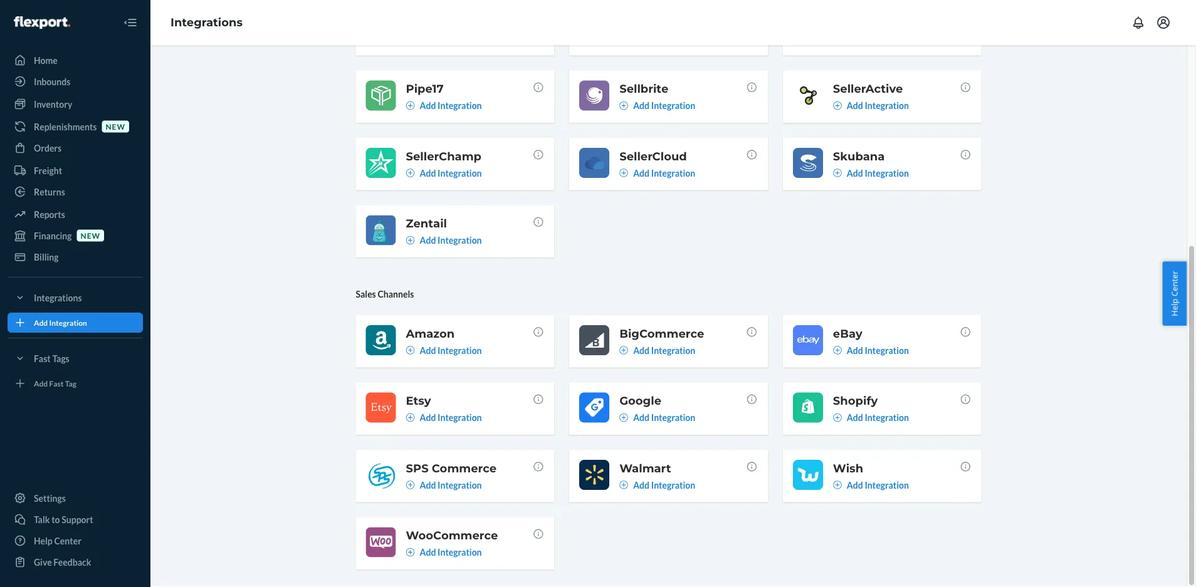 Task type: describe. For each thing, give the bounding box(es) containing it.
center inside button
[[1169, 271, 1180, 297]]

plus circle image for google
[[619, 413, 628, 422]]

1 vertical spatial help
[[34, 536, 53, 546]]

sellbrite
[[619, 82, 668, 96]]

integration for ebay
[[865, 345, 909, 356]]

add for selleractive
[[847, 100, 863, 111]]

add up fast tags at the bottom of page
[[34, 318, 48, 327]]

add integration link for wish
[[833, 479, 909, 491]]

integration for skubana
[[865, 168, 909, 178]]

tags
[[52, 353, 69, 364]]

add integration for woocommerce
[[420, 547, 482, 558]]

feedback
[[53, 557, 91, 568]]

add integration link down integrations dropdown button
[[8, 313, 143, 333]]

add integration link for google
[[619, 411, 695, 424]]

add integration link for amazon
[[406, 344, 482, 357]]

talk
[[34, 514, 50, 525]]

pipe17
[[406, 82, 444, 96]]

new for financing
[[81, 231, 100, 240]]

plus circle image for ebay
[[833, 346, 842, 355]]

add integration for sellercloud
[[633, 168, 695, 178]]

inventory
[[34, 99, 72, 109]]

give feedback
[[34, 557, 91, 568]]

open account menu image
[[1156, 15, 1171, 30]]

add integration for sellerchamp
[[420, 168, 482, 178]]

plus circle image for sellbrite
[[619, 101, 628, 110]]

add for sps commerce
[[420, 480, 436, 490]]

inbounds link
[[8, 71, 143, 92]]

add for pipe17
[[420, 100, 436, 111]]

fast tags
[[34, 353, 69, 364]]

close navigation image
[[123, 15, 138, 30]]

bigcommerce
[[619, 327, 704, 340]]

1 vertical spatial fast
[[49, 379, 64, 388]]

help center inside 'help center' link
[[34, 536, 81, 546]]

plus circle image for amazon
[[406, 346, 415, 355]]

returns link
[[8, 182, 143, 202]]

sps commerce
[[406, 461, 497, 475]]

add for google
[[633, 412, 649, 423]]

replenishments
[[34, 121, 97, 132]]

add integration link for sellerchamp
[[406, 167, 482, 179]]

add integration link for sellercloud
[[619, 167, 695, 179]]

integration for sellercloud
[[651, 168, 695, 178]]

settings link
[[8, 488, 143, 508]]

wish
[[833, 461, 863, 475]]

add integration link for ebay
[[833, 344, 909, 357]]

add integration for amazon
[[420, 345, 482, 356]]

add integration down integrations dropdown button
[[34, 318, 87, 327]]

add integration for ebay
[[847, 345, 909, 356]]

billing
[[34, 252, 59, 262]]

integration for bigcommerce
[[651, 345, 695, 356]]

integrations button
[[8, 288, 143, 308]]

walmart
[[619, 461, 671, 475]]

plus circle image for sps commerce
[[406, 481, 415, 489]]

give feedback button
[[8, 552, 143, 572]]

freight link
[[8, 160, 143, 181]]

integration for zentail
[[438, 235, 482, 246]]

integration for amazon
[[438, 345, 482, 356]]

add for amazon
[[420, 345, 436, 356]]

to
[[52, 514, 60, 525]]

integrations inside integrations dropdown button
[[34, 292, 82, 303]]

ebay
[[833, 327, 862, 340]]

integration for shopify
[[865, 412, 909, 423]]

integration for selleractive
[[865, 100, 909, 111]]

plus circle image for skubana
[[833, 169, 842, 177]]

sales channels
[[356, 289, 414, 299]]

woocommerce
[[406, 529, 498, 542]]

commerce
[[432, 461, 497, 475]]

integration for walmart
[[651, 480, 695, 490]]

add integration link for bigcommerce
[[619, 344, 695, 357]]

orders link
[[8, 138, 143, 158]]

plus circle image for pipe17
[[406, 101, 415, 110]]

add integration for etsy
[[420, 412, 482, 423]]

add integration link for skubana
[[833, 167, 909, 179]]

support
[[62, 514, 93, 525]]

plus circle image for wish
[[833, 481, 842, 489]]

add for skubana
[[847, 168, 863, 178]]

integration for google
[[651, 412, 695, 423]]

plus circle image for shopify
[[833, 413, 842, 422]]

integration for sellerchamp
[[438, 168, 482, 178]]

add integration link for sellbrite
[[619, 99, 695, 112]]

add for shopify
[[847, 412, 863, 423]]

add integration for pipe17
[[420, 100, 482, 111]]

sps
[[406, 461, 429, 475]]

help center link
[[8, 531, 143, 551]]

add integration link for shopify
[[833, 411, 909, 424]]

add integration link for selleractive
[[833, 99, 909, 112]]

add integration link for etsy
[[406, 411, 482, 424]]

settings
[[34, 493, 66, 504]]

open notifications image
[[1131, 15, 1146, 30]]

skubana
[[833, 149, 885, 163]]

reports link
[[8, 204, 143, 224]]

add integration link for woocommerce
[[406, 546, 482, 559]]

plus circle image for bigcommerce
[[619, 346, 628, 355]]

inventory link
[[8, 94, 143, 114]]



Task type: vqa. For each thing, say whether or not it's contained in the screenshot.
INCOMING
no



Task type: locate. For each thing, give the bounding box(es) containing it.
zentail
[[406, 216, 447, 230]]

talk to support button
[[8, 510, 143, 530]]

add integration for shopify
[[847, 412, 909, 423]]

plus circle image down google
[[619, 413, 628, 422]]

add down selleractive at right
[[847, 100, 863, 111]]

add integration for sps commerce
[[420, 480, 482, 490]]

add integration down etsy
[[420, 412, 482, 423]]

new
[[106, 122, 125, 131], [81, 231, 100, 240]]

help inside button
[[1169, 299, 1180, 316]]

0 horizontal spatial new
[[81, 231, 100, 240]]

fast
[[34, 353, 51, 364], [49, 379, 64, 388]]

plus circle image down walmart
[[619, 481, 628, 489]]

add fast tag link
[[8, 374, 143, 394]]

add down ebay
[[847, 345, 863, 356]]

integration for sps commerce
[[438, 480, 482, 490]]

help center inside help center button
[[1169, 271, 1180, 316]]

add integration for skubana
[[847, 168, 909, 178]]

add integration link down 'zentail'
[[406, 234, 482, 247]]

add down fast tags at the bottom of page
[[34, 379, 48, 388]]

add integration link down the bigcommerce
[[619, 344, 695, 357]]

inbounds
[[34, 76, 70, 87]]

add integration down 'zentail'
[[420, 235, 482, 246]]

add integration link down etsy
[[406, 411, 482, 424]]

add integration down ebay
[[847, 345, 909, 356]]

orders
[[34, 143, 62, 153]]

add down etsy
[[420, 412, 436, 423]]

1 horizontal spatial new
[[106, 122, 125, 131]]

add down skubana
[[847, 168, 863, 178]]

plus circle image down ebay
[[833, 346, 842, 355]]

add integration link down selleractive at right
[[833, 99, 909, 112]]

add integration link down sps commerce
[[406, 479, 482, 491]]

add down shopify
[[847, 412, 863, 423]]

home
[[34, 55, 58, 66]]

home link
[[8, 50, 143, 70]]

add integration for google
[[633, 412, 695, 423]]

add integration down pipe17
[[420, 100, 482, 111]]

add down amazon at the left of page
[[420, 345, 436, 356]]

plus circle image down etsy
[[406, 413, 415, 422]]

plus circle image down pipe17
[[406, 101, 415, 110]]

1 horizontal spatial help center
[[1169, 271, 1180, 316]]

add integration
[[420, 100, 482, 111], [633, 100, 695, 111], [847, 100, 909, 111], [420, 168, 482, 178], [633, 168, 695, 178], [847, 168, 909, 178], [420, 235, 482, 246], [34, 318, 87, 327], [420, 345, 482, 356], [633, 345, 695, 356], [847, 345, 909, 356], [420, 412, 482, 423], [633, 412, 695, 423], [847, 412, 909, 423], [420, 480, 482, 490], [633, 480, 695, 490], [847, 480, 909, 490], [420, 547, 482, 558]]

add integration for sellbrite
[[633, 100, 695, 111]]

new up orders link
[[106, 122, 125, 131]]

sellercloud
[[619, 149, 687, 163]]

billing link
[[8, 247, 143, 267]]

plus circle image
[[619, 101, 628, 110], [406, 236, 415, 245], [833, 346, 842, 355], [619, 413, 628, 422], [406, 481, 415, 489], [406, 548, 415, 557]]

plus circle image down wish
[[833, 481, 842, 489]]

new down reports link
[[81, 231, 100, 240]]

channels
[[378, 289, 414, 299]]

fast left 'tag'
[[49, 379, 64, 388]]

add integration down woocommerce
[[420, 547, 482, 558]]

add down sellercloud
[[633, 168, 649, 178]]

0 vertical spatial center
[[1169, 271, 1180, 297]]

add integration for zentail
[[420, 235, 482, 246]]

add integration link for sps commerce
[[406, 479, 482, 491]]

returns
[[34, 186, 65, 197]]

new for replenishments
[[106, 122, 125, 131]]

0 vertical spatial new
[[106, 122, 125, 131]]

add down google
[[633, 412, 649, 423]]

1 vertical spatial integrations
[[34, 292, 82, 303]]

add integration down shopify
[[847, 412, 909, 423]]

add integration for selleractive
[[847, 100, 909, 111]]

integrations link
[[171, 15, 243, 29]]

add inside add fast tag link
[[34, 379, 48, 388]]

plus circle image for zentail
[[406, 236, 415, 245]]

add down sps
[[420, 480, 436, 490]]

fast inside dropdown button
[[34, 353, 51, 364]]

center
[[1169, 271, 1180, 297], [54, 536, 81, 546]]

plus circle image down sellerchamp
[[406, 169, 415, 177]]

plus circle image down skubana
[[833, 169, 842, 177]]

add integration down wish
[[847, 480, 909, 490]]

add integration link for pipe17
[[406, 99, 482, 112]]

shopify
[[833, 394, 878, 408]]

add for sellbrite
[[633, 100, 649, 111]]

plus circle image for walmart
[[619, 481, 628, 489]]

add integration link down sellbrite
[[619, 99, 695, 112]]

1 horizontal spatial center
[[1169, 271, 1180, 297]]

add integration down sellbrite
[[633, 100, 695, 111]]

plus circle image for sellerchamp
[[406, 169, 415, 177]]

1 vertical spatial help center
[[34, 536, 81, 546]]

add integration link down shopify
[[833, 411, 909, 424]]

reports
[[34, 209, 65, 220]]

1 vertical spatial new
[[81, 231, 100, 240]]

add integration link down pipe17
[[406, 99, 482, 112]]

add integration for walmart
[[633, 480, 695, 490]]

sellerchamp
[[406, 149, 481, 163]]

plus circle image down amazon at the left of page
[[406, 346, 415, 355]]

talk to support
[[34, 514, 93, 525]]

add integration down google
[[633, 412, 695, 423]]

tag
[[65, 379, 76, 388]]

add for walmart
[[633, 480, 649, 490]]

add for zentail
[[420, 235, 436, 246]]

0 vertical spatial integrations
[[171, 15, 243, 29]]

add integration down sps commerce
[[420, 480, 482, 490]]

1 horizontal spatial help
[[1169, 299, 1180, 316]]

amazon
[[406, 327, 455, 340]]

add integration down sellerchamp
[[420, 168, 482, 178]]

selleractive
[[833, 82, 903, 96]]

add integration down sellercloud
[[633, 168, 695, 178]]

1 horizontal spatial integrations
[[171, 15, 243, 29]]

add down the bigcommerce
[[633, 345, 649, 356]]

integration for wish
[[865, 480, 909, 490]]

help center button
[[1162, 262, 1187, 326]]

0 horizontal spatial integrations
[[34, 292, 82, 303]]

plus circle image down selleractive at right
[[833, 101, 842, 110]]

add integration link down sellercloud
[[619, 167, 695, 179]]

add fast tag
[[34, 379, 76, 388]]

help
[[1169, 299, 1180, 316], [34, 536, 53, 546]]

0 horizontal spatial center
[[54, 536, 81, 546]]

freight
[[34, 165, 62, 176]]

add for sellerchamp
[[420, 168, 436, 178]]

add integration down walmart
[[633, 480, 695, 490]]

plus circle image down sps
[[406, 481, 415, 489]]

fast left the tags at the bottom
[[34, 353, 51, 364]]

add integration down selleractive at right
[[847, 100, 909, 111]]

etsy
[[406, 394, 431, 408]]

plus circle image down shopify
[[833, 413, 842, 422]]

plus circle image down woocommerce
[[406, 548, 415, 557]]

flexport logo image
[[14, 16, 70, 29]]

plus circle image
[[406, 101, 415, 110], [833, 101, 842, 110], [406, 169, 415, 177], [619, 169, 628, 177], [833, 169, 842, 177], [406, 346, 415, 355], [619, 346, 628, 355], [406, 413, 415, 422], [833, 413, 842, 422], [619, 481, 628, 489], [833, 481, 842, 489]]

plus circle image down sellercloud
[[619, 169, 628, 177]]

sales
[[356, 289, 376, 299]]

add down wish
[[847, 480, 863, 490]]

plus circle image down the bigcommerce
[[619, 346, 628, 355]]

add integration link down sellerchamp
[[406, 167, 482, 179]]

add integration down skubana
[[847, 168, 909, 178]]

add integration down the bigcommerce
[[633, 345, 695, 356]]

integration for pipe17
[[438, 100, 482, 111]]

add down 'zentail'
[[420, 235, 436, 246]]

add integration link down skubana
[[833, 167, 909, 179]]

add integration link down google
[[619, 411, 695, 424]]

add integration for wish
[[847, 480, 909, 490]]

add integration link down ebay
[[833, 344, 909, 357]]

add down pipe17
[[420, 100, 436, 111]]

plus circle image for woocommerce
[[406, 548, 415, 557]]

add integration link for walmart
[[619, 479, 695, 491]]

add for woocommerce
[[420, 547, 436, 558]]

add integration link down walmart
[[619, 479, 695, 491]]

google
[[619, 394, 661, 408]]

integration
[[438, 100, 482, 111], [651, 100, 695, 111], [865, 100, 909, 111], [438, 168, 482, 178], [651, 168, 695, 178], [865, 168, 909, 178], [438, 235, 482, 246], [49, 318, 87, 327], [438, 345, 482, 356], [651, 345, 695, 356], [865, 345, 909, 356], [438, 412, 482, 423], [651, 412, 695, 423], [865, 412, 909, 423], [438, 480, 482, 490], [651, 480, 695, 490], [865, 480, 909, 490], [438, 547, 482, 558]]

0 vertical spatial help
[[1169, 299, 1180, 316]]

add for bigcommerce
[[633, 345, 649, 356]]

plus circle image for etsy
[[406, 413, 415, 422]]

integration for sellbrite
[[651, 100, 695, 111]]

add integration link down woocommerce
[[406, 546, 482, 559]]

integration for woocommerce
[[438, 547, 482, 558]]

add down walmart
[[633, 480, 649, 490]]

integration for etsy
[[438, 412, 482, 423]]

1 vertical spatial center
[[54, 536, 81, 546]]

add down sellbrite
[[633, 100, 649, 111]]

add
[[420, 100, 436, 111], [633, 100, 649, 111], [847, 100, 863, 111], [420, 168, 436, 178], [633, 168, 649, 178], [847, 168, 863, 178], [420, 235, 436, 246], [34, 318, 48, 327], [420, 345, 436, 356], [633, 345, 649, 356], [847, 345, 863, 356], [34, 379, 48, 388], [420, 412, 436, 423], [633, 412, 649, 423], [847, 412, 863, 423], [420, 480, 436, 490], [633, 480, 649, 490], [847, 480, 863, 490], [420, 547, 436, 558]]

add integration link down amazon at the left of page
[[406, 344, 482, 357]]

help center
[[1169, 271, 1180, 316], [34, 536, 81, 546]]

plus circle image down sellbrite
[[619, 101, 628, 110]]

add for sellercloud
[[633, 168, 649, 178]]

plus circle image for sellercloud
[[619, 169, 628, 177]]

add down sellerchamp
[[420, 168, 436, 178]]

add integration link down wish
[[833, 479, 909, 491]]

add down woocommerce
[[420, 547, 436, 558]]

0 horizontal spatial help
[[34, 536, 53, 546]]

plus circle image down 'zentail'
[[406, 236, 415, 245]]

integrations
[[171, 15, 243, 29], [34, 292, 82, 303]]

0 horizontal spatial help center
[[34, 536, 81, 546]]

add for ebay
[[847, 345, 863, 356]]

add for etsy
[[420, 412, 436, 423]]

0 vertical spatial help center
[[1169, 271, 1180, 316]]

add integration for bigcommerce
[[633, 345, 695, 356]]

0 vertical spatial fast
[[34, 353, 51, 364]]

give
[[34, 557, 52, 568]]

add integration down amazon at the left of page
[[420, 345, 482, 356]]

add for wish
[[847, 480, 863, 490]]

financing
[[34, 230, 72, 241]]

add integration link
[[406, 99, 482, 112], [619, 99, 695, 112], [833, 99, 909, 112], [406, 167, 482, 179], [619, 167, 695, 179], [833, 167, 909, 179], [406, 234, 482, 247], [8, 313, 143, 333], [406, 344, 482, 357], [619, 344, 695, 357], [833, 344, 909, 357], [406, 411, 482, 424], [619, 411, 695, 424], [833, 411, 909, 424], [406, 479, 482, 491], [619, 479, 695, 491], [833, 479, 909, 491], [406, 546, 482, 559]]

plus circle image for selleractive
[[833, 101, 842, 110]]

add integration link for zentail
[[406, 234, 482, 247]]

fast tags button
[[8, 349, 143, 369]]



